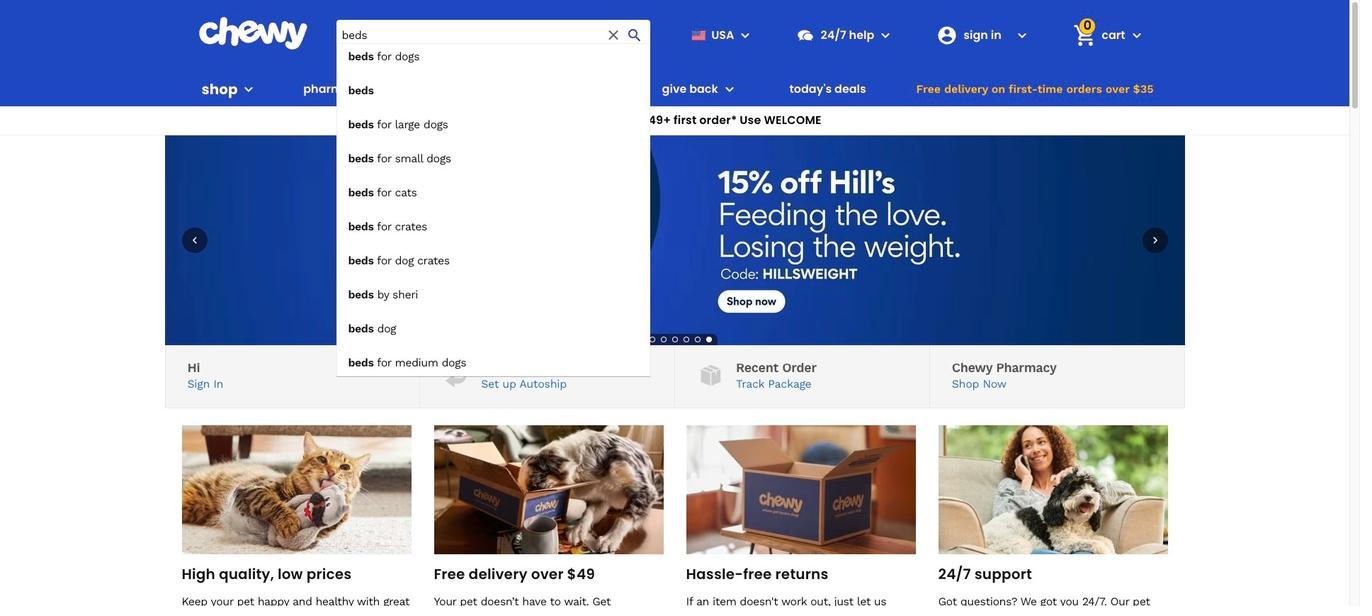 Task type: vqa. For each thing, say whether or not it's contained in the screenshot.
/ icon
yes



Task type: describe. For each thing, give the bounding box(es) containing it.
cart menu image
[[1129, 27, 1146, 44]]

help menu image
[[878, 27, 895, 44]]

choose slide to display. group
[[647, 334, 715, 345]]

Search text field
[[336, 20, 651, 50]]

give back menu image
[[721, 81, 738, 98]]

chewy home image
[[198, 17, 308, 50]]

1 vertical spatial menu image
[[241, 81, 258, 98]]

list box inside site banner
[[336, 43, 651, 376]]

submit search image
[[627, 27, 644, 44]]



Task type: locate. For each thing, give the bounding box(es) containing it.
items image
[[1073, 23, 1098, 48]]

site banner
[[0, 0, 1350, 376]]

menu image
[[738, 27, 755, 44], [241, 81, 258, 98]]

0 vertical spatial menu image
[[738, 27, 755, 44]]

0 horizontal spatial menu image
[[241, 81, 258, 98]]

/ image
[[697, 362, 725, 389]]

/ image
[[442, 362, 470, 389]]

1 horizontal spatial menu image
[[738, 27, 755, 44]]

chewy support image
[[797, 26, 816, 44]]

account menu image
[[1015, 27, 1032, 44]]

15% off hills. feeding the love. losing the weight. use code: hillsweight. shop now. image
[[165, 135, 1186, 345]]

Product search field
[[336, 20, 651, 376]]

delete search image
[[606, 27, 623, 44]]

stop automatic slide show image
[[635, 334, 647, 345]]

menu image up the give back menu icon
[[738, 27, 755, 44]]

menu image down chewy home image
[[241, 81, 258, 98]]

list box
[[336, 43, 651, 376]]



